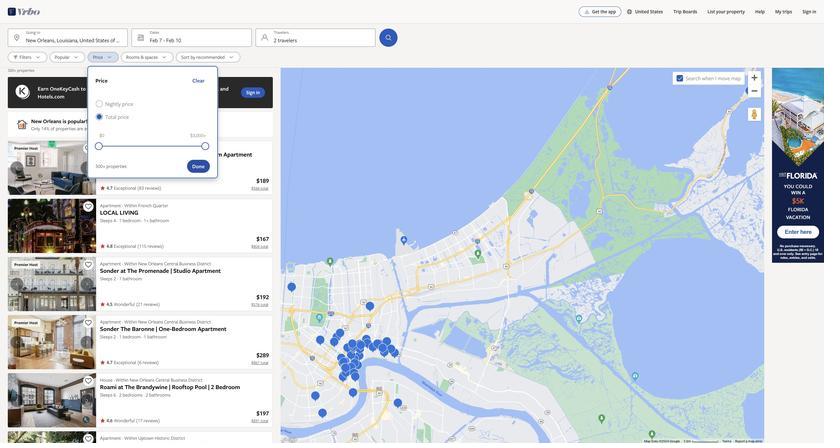 Task type: describe. For each thing, give the bounding box(es) containing it.
house · within new orleans central business district roami at the brandywine | rooftop pool | 2 bedroom sleeps 6 · 2 bedrooms · 2 bathrooms
[[100, 377, 240, 398]]

living area image
[[8, 315, 96, 370]]

1 down canal
[[144, 159, 146, 165]]

total for $189
[[261, 186, 268, 191]]

wonderful for sonder
[[114, 301, 135, 308]]

bathroom inside apartment · within new orleans central business district sonder the baronne | one-bedroom apartment sleeps 2 · 1 bedroom · 1 bathroom
[[147, 334, 167, 340]]

vrbo logo image
[[8, 7, 40, 17]]

nightly price
[[105, 100, 133, 108]]

bedroom inside apartment · within new orleans central business district sonder the baronne | one-bedroom apartment sleeps 2 · 1 bedroom · 1 bathroom
[[172, 325, 196, 333]]

sort
[[181, 54, 190, 60]]

district for studio
[[197, 261, 211, 267]]

one- inside apartment · within new orleans central business district sonder at 1500 canal | superior one-bedroom apartment sleeps 4 · 1 bedroom · 1 bathroom
[[185, 151, 198, 159]]

earn onekeycash to use when you book your next getaway on vrbo, expedia, and hotels.com
[[38, 85, 229, 100]]

sleeps inside apartment · within new orleans central business district sonder at 1500 canal | superior one-bedroom apartment sleeps 4 · 1 bedroom · 1 bathroom
[[100, 159, 113, 165]]

| inside apartment · within new orleans central business district sonder the baronne | one-bedroom apartment sleeps 2 · 1 bedroom · 1 bathroom
[[156, 325, 157, 333]]

· left 1500
[[122, 144, 123, 151]]

united states button
[[622, 5, 669, 18]]

are
[[77, 125, 83, 132]]

1 horizontal spatial 300+ properties
[[96, 163, 127, 169]]

price for nightly price
[[122, 100, 133, 108]]

show next image for sonder the baronne | one-bedroom apartment image
[[83, 340, 91, 345]]

list
[[708, 8, 716, 15]]

on for getaway
[[178, 85, 184, 92]]

$289
[[257, 351, 269, 360]]

district for rooftop
[[189, 377, 203, 383]]

vrbo,
[[185, 85, 198, 92]]

· right local on the top of the page
[[122, 203, 123, 209]]

new for roami at the brandywine | rooftop pool | 2 bedroom
[[130, 377, 138, 383]]

bedrooms
[[123, 392, 143, 398]]

2 feb from the left
[[166, 37, 174, 44]]

$167 $804 total
[[252, 235, 269, 249]]

get the app
[[592, 8, 616, 15]]

new for sonder at 1500 canal | superior one-bedroom apartment
[[138, 144, 147, 151]]

superior
[[160, 151, 183, 159]]

show previous image for roami at the brandywine | rooftop pool | 2 bedroom image
[[13, 398, 21, 403]]

map
[[732, 75, 741, 82]]

quarter
[[153, 203, 168, 209]]

· up 4.5 wonderful (21 reviews)
[[117, 276, 118, 282]]

1 horizontal spatial 300+
[[96, 163, 105, 169]]

onekeycash
[[50, 85, 80, 92]]

property
[[727, 8, 745, 15]]

google image
[[282, 437, 298, 443]]

price for total price
[[118, 113, 129, 121]]

roami
[[100, 383, 117, 391]]

2 right pool
[[211, 383, 214, 391]]

· down 4.6 wonderful (17 reviews)
[[122, 435, 123, 441]]

sleeps inside apartment · within new orleans central business district sonder the baronne | one-bedroom apartment sleeps 2 · 1 bedroom · 1 bathroom
[[100, 334, 113, 340]]

xsmall image for roami at the brandywine | rooftop pool | 2 bedroom
[[100, 418, 105, 424]]

united inside new orleans, louisiana, united states of america dropdown button
[[80, 37, 94, 44]]

6
[[114, 392, 116, 398]]

1 horizontal spatial when
[[703, 75, 714, 82]]

within for |
[[124, 319, 137, 325]]

done button
[[187, 160, 210, 173]]

on for available
[[102, 125, 107, 132]]

business for superior
[[179, 144, 196, 151]]

total for $167
[[261, 244, 268, 249]]

filters
[[20, 54, 31, 60]]

studio
[[174, 267, 191, 275]]

i
[[716, 75, 717, 82]]

show next image for roami at the brandywine | rooftop pool | 2 bedroom image
[[83, 398, 91, 403]]

exceptional for 1500
[[114, 185, 136, 191]]

business for rooftop
[[171, 377, 187, 383]]

Maximum range field
[[99, 139, 206, 153]]

1 feb from the left
[[150, 37, 158, 44]]

2 right 6
[[119, 392, 122, 398]]

small image
[[627, 9, 636, 15]]

4.8
[[107, 243, 113, 249]]

xsmall image for sonder at 1500 canal | superior one-bedroom apartment
[[100, 186, 105, 191]]

total
[[105, 113, 117, 121]]

1 up "4.7 exceptional (83 reviews)"
[[119, 159, 122, 165]]

Save Studio Upper Garden District  2 blocks from Magazine Street. Shared Hot Tub. to a trip checkbox
[[83, 434, 94, 443]]

7
[[159, 37, 162, 44]]

trip boards
[[674, 8, 698, 15]]

14%
[[41, 125, 49, 132]]

price inside button
[[93, 54, 103, 60]]

america
[[116, 37, 135, 44]]

is
[[63, 118, 66, 125]]

new inside new orleans is popular! only 14% of properties are available on our site for your dates.
[[31, 118, 42, 125]]

united inside united states button
[[636, 8, 649, 15]]

xsmall image for local living
[[100, 244, 105, 249]]

$576 total button
[[251, 302, 269, 308]]

$167
[[257, 235, 269, 243]]

to
[[81, 85, 86, 92]]

sleeps inside the apartment · within new orleans central business district sonder at the promenade | studio apartment sleeps 2 · 1 bathroom
[[100, 276, 113, 282]]

rooms & spaces button
[[121, 52, 174, 62]]

show next image for local living image
[[83, 223, 91, 229]]

wonderful for roami
[[114, 418, 135, 424]]

search
[[686, 75, 701, 82]]

· right 6
[[117, 392, 118, 398]]

· down brandywine
[[144, 392, 145, 398]]

total price
[[105, 113, 129, 121]]

apartment · within uptown historic district
[[100, 435, 185, 441]]

10
[[176, 37, 181, 44]]

orleans for brandywine
[[140, 377, 155, 383]]

4.7 for sonder the baronne | one-bedroom apartment
[[107, 360, 113, 366]]

premier for sonder the baronne | one-bedroom apartment
[[14, 320, 28, 326]]

1 down baronne
[[144, 334, 146, 340]]

our
[[108, 125, 115, 132]]

premier host for sonder at 1500 canal | superior one-bedroom apartment
[[14, 146, 38, 151]]

in for 'sign in' dropdown button
[[813, 8, 817, 15]]

$804 total button
[[251, 244, 269, 249]]

brandywine
[[136, 383, 168, 391]]

next
[[145, 85, 156, 92]]

$0
[[99, 132, 104, 138]]

-
[[163, 37, 165, 44]]

total for $289
[[261, 360, 268, 366]]

your inside the list your property link
[[717, 8, 726, 15]]

$867 total button
[[251, 360, 269, 366]]

show previous image for local living image
[[13, 223, 21, 229]]

reviews) for brandywine
[[144, 418, 160, 424]]

interior image
[[8, 141, 96, 195]]

$192
[[257, 293, 269, 301]]

one- inside apartment · within new orleans central business district sonder the baronne | one-bedroom apartment sleeps 2 · 1 bedroom · 1 bathroom
[[159, 325, 172, 333]]

central for studio
[[164, 261, 178, 267]]

the for brandywine
[[125, 383, 135, 391]]

hotels.com
[[38, 93, 65, 100]]

· up "4.7 exceptional (83 reviews)"
[[117, 159, 118, 165]]

historic
[[155, 435, 170, 441]]

sonder for sonder the baronne | one-bedroom apartment
[[100, 325, 119, 333]]

· left '1+'
[[142, 217, 143, 224]]

2 inside apartment · within new orleans central business district sonder the baronne | one-bedroom apartment sleeps 2 · 1 bedroom · 1 bathroom
[[114, 334, 116, 340]]

district for bedroom
[[197, 319, 211, 325]]

sort by recommended
[[181, 54, 225, 60]]

by
[[191, 54, 195, 60]]

louisiana,
[[57, 37, 78, 44]]

dates.
[[141, 125, 152, 132]]

· down canal
[[142, 159, 143, 165]]

search image
[[385, 34, 393, 42]]

bedroom inside apartment · within new orleans central business district sonder at 1500 canal | superior one-bedroom apartment sleeps 4 · 1 bedroom · 1 bathroom
[[198, 151, 222, 159]]

exceptional for 1
[[114, 243, 136, 249]]

trips
[[783, 8, 793, 15]]

total for $197
[[261, 418, 268, 424]]

2 travelers
[[274, 37, 297, 44]]

reviews) for promenade
[[144, 301, 160, 308]]

sign for sign in link on the left
[[246, 89, 255, 96]]

states inside dropdown button
[[96, 37, 109, 44]]

within for canal
[[124, 144, 137, 151]]

Save Sonder at 1500 Canal | Superior One-Bedroom Apartment to a trip checkbox
[[83, 143, 94, 154]]

canal
[[141, 151, 156, 159]]

at for promenade
[[121, 267, 126, 275]]

only
[[31, 125, 40, 132]]

bedroom inside house · within new orleans central business district roami at the brandywine | rooftop pool | 2 bedroom sleeps 6 · 2 bedrooms · 2 bathrooms
[[216, 383, 240, 391]]

4.7 exceptional (6 reviews)
[[107, 360, 159, 366]]

search when i move map
[[686, 75, 741, 82]]

1 vertical spatial price
[[96, 77, 108, 84]]

central for bedroom
[[164, 319, 178, 325]]

feb 7 - feb 10 button
[[132, 29, 252, 47]]

show next image for sonder at the promenade | studio apartment image
[[83, 282, 91, 287]]

rooms
[[126, 54, 140, 60]]

4.6 wonderful (17 reviews)
[[107, 418, 160, 424]]

(83
[[137, 185, 144, 191]]

available
[[84, 125, 101, 132]]

map region
[[281, 68, 765, 443]]

· down baronne
[[142, 334, 143, 340]]

and
[[220, 85, 229, 92]]

sign in link
[[241, 87, 265, 98]]

1500
[[127, 151, 140, 159]]

when inside earn onekeycash to use when you book your next getaway on vrbo, expedia, and hotels.com
[[96, 85, 109, 92]]

Save Sonder The Baronne | One-Bedroom Apartment to a trip checkbox
[[83, 318, 94, 328]]

2 inside dropdown button
[[274, 37, 277, 44]]

· right house
[[114, 377, 115, 383]]

nightly
[[105, 100, 121, 108]]

french
[[138, 203, 152, 209]]

studio and courtyard image
[[8, 432, 96, 443]]

travelers
[[278, 37, 297, 44]]

Save Sonder at The Promenade | Studio Apartment to a trip checkbox
[[83, 260, 94, 270]]



Task type: vqa. For each thing, say whether or not it's contained in the screenshot.


Task type: locate. For each thing, give the bounding box(es) containing it.
wonderful
[[114, 301, 135, 308], [114, 418, 135, 424]]

sleeps down local on the top of the page
[[100, 217, 113, 224]]

2 left travelers
[[274, 37, 277, 44]]

sonder inside apartment · within new orleans central business district sonder the baronne | one-bedroom apartment sleeps 2 · 1 bedroom · 1 bathroom
[[100, 325, 119, 333]]

orleans for |
[[148, 319, 163, 325]]

my trips link
[[771, 5, 798, 18]]

sign in inside dropdown button
[[803, 8, 817, 15]]

$189
[[257, 177, 269, 185]]

orleans inside the apartment · within new orleans central business district sonder at the promenade | studio apartment sleeps 2 · 1 bathroom
[[148, 261, 163, 267]]

xsmall image
[[100, 302, 105, 307], [100, 418, 105, 424]]

sort by recommended button
[[176, 52, 240, 62]]

xsmall image left 4.8
[[100, 244, 105, 249]]

1 vertical spatial united
[[80, 37, 94, 44]]

within for bedroom
[[124, 203, 137, 209]]

0 horizontal spatial in
[[256, 89, 260, 96]]

reviews) for bedroom
[[148, 243, 164, 249]]

0 vertical spatial exceptional
[[114, 185, 136, 191]]

2 travelers button
[[256, 29, 376, 47]]

central for rooftop
[[156, 377, 170, 383]]

price down earn onekeycash to use when you book your next getaway on vrbo, expedia, and hotels.com
[[122, 100, 133, 108]]

xsmall image up house
[[100, 360, 105, 365]]

exterior image
[[8, 257, 96, 311]]

0 vertical spatial xsmall image
[[100, 186, 105, 191]]

states inside button
[[651, 8, 663, 15]]

central for superior
[[164, 144, 178, 151]]

sign in button
[[798, 5, 822, 18]]

my trips
[[776, 8, 793, 15]]

total for $192
[[261, 302, 268, 308]]

new orleans, louisiana, united states of america
[[26, 37, 135, 44]]

0 horizontal spatial sign
[[246, 89, 255, 96]]

4.7 for sonder at 1500 canal | superior one-bedroom apartment
[[107, 185, 113, 191]]

0 vertical spatial on
[[178, 85, 184, 92]]

new for sonder at the promenade | studio apartment
[[138, 261, 147, 267]]

1 vertical spatial price
[[118, 113, 129, 121]]

orleans,
[[37, 37, 55, 44]]

0 horizontal spatial on
[[102, 125, 107, 132]]

0 vertical spatial 300+ properties
[[8, 68, 34, 73]]

2 sleeps from the top
[[100, 217, 113, 224]]

bedroom down living
[[123, 217, 141, 224]]

business for studio
[[179, 261, 196, 267]]

· down 4.5 wonderful (21 reviews)
[[122, 319, 123, 325]]

$804
[[252, 244, 260, 249]]

4 right the show next image for sonder at 1500 canal | superior one-bedroom apartment
[[114, 159, 116, 165]]

business for bedroom
[[179, 319, 196, 325]]

feb left 7
[[150, 37, 158, 44]]

1 vertical spatial the
[[121, 325, 131, 333]]

total inside $189 $566 total
[[261, 186, 268, 191]]

300+ properties down filters
[[8, 68, 34, 73]]

0 horizontal spatial of
[[51, 125, 55, 132]]

new up bedrooms
[[130, 377, 138, 383]]

bedroom
[[123, 159, 141, 165], [123, 217, 141, 224], [123, 334, 141, 340]]

sign in for sign in link on the left
[[246, 89, 260, 96]]

1 vertical spatial in
[[256, 89, 260, 96]]

2 vertical spatial the
[[125, 383, 135, 391]]

new up only
[[31, 118, 42, 125]]

0 vertical spatial sign in
[[803, 8, 817, 15]]

sign inside dropdown button
[[803, 8, 812, 15]]

·
[[122, 144, 123, 151], [117, 159, 118, 165], [142, 159, 143, 165], [122, 203, 123, 209], [117, 217, 118, 224], [142, 217, 143, 224], [122, 261, 123, 267], [117, 276, 118, 282], [122, 319, 123, 325], [117, 334, 118, 340], [142, 334, 143, 340], [114, 377, 115, 383], [117, 392, 118, 398], [144, 392, 145, 398], [122, 435, 123, 441]]

| inside the apartment · within new orleans central business district sonder at the promenade | studio apartment sleeps 2 · 1 bathroom
[[171, 267, 172, 275]]

2 premier host from the top
[[14, 262, 38, 268]]

$3,000+
[[191, 132, 206, 138]]

5 total from the top
[[261, 418, 268, 424]]

1 horizontal spatial of
[[110, 37, 115, 44]]

· up '4.7 exceptional (6 reviews)' in the bottom left of the page
[[117, 334, 118, 340]]

$189 $566 total
[[252, 177, 269, 191]]

1 horizontal spatial sign
[[803, 8, 812, 15]]

5 sleeps from the top
[[100, 392, 113, 398]]

clear
[[192, 77, 205, 84]]

when
[[703, 75, 714, 82], [96, 85, 109, 92]]

2 inside the apartment · within new orleans central business district sonder at the promenade | studio apartment sleeps 2 · 1 bathroom
[[114, 276, 116, 282]]

the
[[127, 267, 137, 275], [121, 325, 131, 333], [125, 383, 135, 391]]

one- up done button
[[185, 151, 198, 159]]

0 vertical spatial 4.7
[[107, 185, 113, 191]]

trip
[[674, 8, 682, 15]]

1 vertical spatial premier
[[14, 262, 28, 268]]

1 vertical spatial xsmall image
[[100, 418, 105, 424]]

4 down local on the top of the page
[[114, 217, 116, 224]]

premier host for sonder the baronne | one-bedroom apartment
[[14, 320, 38, 326]]

popular
[[55, 54, 70, 60]]

premier host for sonder at the promenade | studio apartment
[[14, 262, 38, 268]]

premier host up show previous image for sonder the baronne | one-bedroom apartment
[[14, 320, 38, 326]]

sign for 'sign in' dropdown button
[[803, 8, 812, 15]]

1 vertical spatial exceptional
[[114, 243, 136, 249]]

1 horizontal spatial states
[[651, 8, 663, 15]]

total down $167
[[261, 244, 268, 249]]

0 vertical spatial premier host
[[14, 146, 38, 151]]

central inside the apartment · within new orleans central business district sonder at the promenade | studio apartment sleeps 2 · 1 bathroom
[[164, 261, 178, 267]]

bedroom down 1500
[[123, 159, 141, 165]]

sonder for sonder at 1500 canal | superior one-bedroom apartment
[[100, 151, 119, 159]]

orleans for promenade
[[148, 261, 163, 267]]

new down dates.
[[138, 144, 147, 151]]

business inside house · within new orleans central business district roami at the brandywine | rooftop pool | 2 bedroom sleeps 6 · 2 bedrooms · 2 bathrooms
[[171, 377, 187, 383]]

xsmall image left 4.5
[[100, 302, 105, 307]]

exceptional right 4.8
[[114, 243, 136, 249]]

orleans inside apartment · within new orleans central business district sonder at 1500 canal | superior one-bedroom apartment sleeps 4 · 1 bedroom · 1 bathroom
[[148, 144, 163, 151]]

apartment
[[100, 144, 121, 151], [224, 151, 252, 159], [100, 203, 121, 209], [100, 261, 121, 267], [192, 267, 221, 275], [100, 319, 121, 325], [198, 325, 227, 333], [100, 435, 121, 441]]

orleans inside house · within new orleans central business district roami at the brandywine | rooftop pool | 2 bedroom sleeps 6 · 2 bedrooms · 2 bathrooms
[[140, 377, 155, 383]]

bedroom inside apartment · within new orleans central business district sonder at 1500 canal | superior one-bedroom apartment sleeps 4 · 1 bedroom · 1 bathroom
[[123, 159, 141, 165]]

| right pool
[[208, 383, 210, 391]]

2 total from the top
[[261, 244, 268, 249]]

premier host
[[14, 146, 38, 151], [14, 262, 38, 268], [14, 320, 38, 326]]

orleans inside new orleans is popular! only 14% of properties are available on our site for your dates.
[[43, 118, 61, 125]]

sonder right save sonder the baronne | one-bedroom apartment to a trip checkbox
[[100, 325, 119, 333]]

bathroom right '1+'
[[150, 217, 169, 224]]

apartment · within new orleans central business district sonder the baronne | one-bedroom apartment sleeps 2 · 1 bedroom · 1 bathroom
[[100, 319, 227, 340]]

0 vertical spatial at
[[121, 151, 126, 159]]

new inside the apartment · within new orleans central business district sonder at the promenade | studio apartment sleeps 2 · 1 bathroom
[[138, 261, 147, 267]]

the left baronne
[[121, 325, 131, 333]]

0 horizontal spatial 300+ properties
[[8, 68, 34, 73]]

2 host from the top
[[29, 262, 38, 268]]

central inside apartment · within new orleans central business district sonder the baronne | one-bedroom apartment sleeps 2 · 1 bedroom · 1 bathroom
[[164, 319, 178, 325]]

new inside apartment · within new orleans central business district sonder at 1500 canal | superior one-bedroom apartment sleeps 4 · 1 bedroom · 1 bathroom
[[138, 144, 147, 151]]

0 vertical spatial 4
[[114, 159, 116, 165]]

exceptional for baronne
[[114, 360, 136, 366]]

business inside apartment · within new orleans central business district sonder at 1500 canal | superior one-bedroom apartment sleeps 4 · 1 bedroom · 1 bathroom
[[179, 144, 196, 151]]

1 vertical spatial states
[[96, 37, 109, 44]]

trip boards link
[[669, 5, 703, 18]]

host for sonder at 1500 canal | superior one-bedroom apartment
[[29, 146, 38, 151]]

new inside dropdown button
[[26, 37, 36, 44]]

central inside house · within new orleans central business district roami at the brandywine | rooftop pool | 2 bedroom sleeps 6 · 2 bedrooms · 2 bathrooms
[[156, 377, 170, 383]]

within for brandywine
[[116, 377, 129, 383]]

2 horizontal spatial properties
[[106, 163, 127, 169]]

reviews) for canal
[[145, 185, 161, 191]]

district inside apartment · within new orleans central business district sonder at 1500 canal | superior one-bedroom apartment sleeps 4 · 1 bedroom · 1 bathroom
[[197, 144, 211, 151]]

price up for
[[118, 113, 129, 121]]

rooms & spaces
[[126, 54, 158, 60]]

at inside the apartment · within new orleans central business district sonder at the promenade | studio apartment sleeps 2 · 1 bathroom
[[121, 267, 126, 275]]

2 vertical spatial at
[[118, 383, 123, 391]]

premier host up show previous image for sonder at 1500 canal | superior one-bedroom apartment in the left of the page
[[14, 146, 38, 151]]

3 sleeps from the top
[[100, 276, 113, 282]]

| right canal
[[157, 151, 159, 159]]

orleans down the 4.8 exceptional (115 reviews)
[[148, 261, 163, 267]]

at inside house · within new orleans central business district roami at the brandywine | rooftop pool | 2 bedroom sleeps 6 · 2 bedrooms · 2 bathrooms
[[118, 383, 123, 391]]

premier for sonder at the promenade | studio apartment
[[14, 262, 28, 268]]

(115
[[137, 243, 146, 249]]

| up the "bathrooms"
[[169, 383, 171, 391]]

1 vertical spatial host
[[29, 262, 38, 268]]

xsmall image
[[100, 186, 105, 191], [100, 244, 105, 249], [100, 360, 105, 365]]

2 vertical spatial xsmall image
[[100, 360, 105, 365]]

1 4 from the top
[[114, 159, 116, 165]]

within inside apartment · within french quarter local living sleeps 4 · 1 bedroom · 1+ bathroom
[[124, 203, 137, 209]]

total inside $167 $804 total
[[261, 244, 268, 249]]

2 vertical spatial premier
[[14, 320, 28, 326]]

show next image for sonder at 1500 canal | superior one-bedroom apartment image
[[83, 165, 91, 170]]

0 horizontal spatial feb
[[150, 37, 158, 44]]

4 inside apartment · within new orleans central business district sonder at 1500 canal | superior one-bedroom apartment sleeps 4 · 1 bedroom · 1 bathroom
[[114, 159, 116, 165]]

popular!
[[68, 118, 88, 125]]

0 vertical spatial xsmall image
[[100, 302, 105, 307]]

2 vertical spatial premier host
[[14, 320, 38, 326]]

300+ right the show next image for sonder at 1500 canal | superior one-bedroom apartment
[[96, 163, 105, 169]]

total down the $289
[[261, 360, 268, 366]]

2 vertical spatial exceptional
[[114, 360, 136, 366]]

xsmall image for sonder the baronne | one-bedroom apartment
[[100, 360, 105, 365]]

apartment · within french quarter local living sleeps 4 · 1 bedroom · 1+ bathroom
[[100, 203, 169, 224]]

2 right show next image for sonder at the promenade | studio apartment
[[114, 276, 116, 282]]

4.5
[[107, 301, 113, 308]]

within left uptown
[[124, 435, 137, 441]]

total inside $289 $867 total
[[261, 360, 268, 366]]

in
[[813, 8, 817, 15], [256, 89, 260, 96]]

0 vertical spatial when
[[703, 75, 714, 82]]

host for sonder at the promenade | studio apartment
[[29, 262, 38, 268]]

1 horizontal spatial united
[[636, 8, 649, 15]]

your right for
[[131, 125, 139, 132]]

at down the 4.8 exceptional (115 reviews)
[[121, 267, 126, 275]]

on inside new orleans is popular! only 14% of properties are available on our site for your dates.
[[102, 125, 107, 132]]

bedroom inside apartment · within new orleans central business district sonder the baronne | one-bedroom apartment sleeps 2 · 1 bedroom · 1 bathroom
[[123, 334, 141, 340]]

3 premier host from the top
[[14, 320, 38, 326]]

1 vertical spatial one-
[[159, 325, 172, 333]]

bathroom inside apartment · within new orleans central business district sonder at 1500 canal | superior one-bedroom apartment sleeps 4 · 1 bedroom · 1 bathroom
[[147, 159, 167, 165]]

1 vertical spatial sonder
[[100, 267, 119, 275]]

move
[[718, 75, 731, 82]]

0 vertical spatial premier
[[14, 146, 28, 151]]

the inside the apartment · within new orleans central business district sonder at the promenade | studio apartment sleeps 2 · 1 bathroom
[[127, 267, 137, 275]]

new inside apartment · within new orleans central business district sonder the baronne | one-bedroom apartment sleeps 2 · 1 bedroom · 1 bathroom
[[138, 319, 147, 325]]

2 wonderful from the top
[[114, 418, 135, 424]]

1 vertical spatial of
[[51, 125, 55, 132]]

of inside dropdown button
[[110, 37, 115, 44]]

1 horizontal spatial properties
[[56, 125, 76, 132]]

2 4.7 from the top
[[107, 360, 113, 366]]

sonder for sonder at the promenade | studio apartment
[[100, 267, 119, 275]]

the inside apartment · within new orleans central business district sonder the baronne | one-bedroom apartment sleeps 2 · 1 bedroom · 1 bathroom
[[121, 325, 131, 333]]

1 vertical spatial sign
[[246, 89, 255, 96]]

3 total from the top
[[261, 302, 268, 308]]

reviews) right (21
[[144, 301, 160, 308]]

| for brandywine
[[169, 383, 171, 391]]

2 exceptional from the top
[[114, 243, 136, 249]]

properties inside new orleans is popular! only 14% of properties are available on our site for your dates.
[[56, 125, 76, 132]]

0 horizontal spatial sign in
[[246, 89, 260, 96]]

on left our
[[102, 125, 107, 132]]

0 vertical spatial your
[[717, 8, 726, 15]]

1 wonderful from the top
[[114, 301, 135, 308]]

2 premier from the top
[[14, 262, 28, 268]]

popular button
[[50, 52, 85, 62]]

1 horizontal spatial in
[[813, 8, 817, 15]]

2 vertical spatial host
[[29, 320, 38, 326]]

4 total from the top
[[261, 360, 268, 366]]

1 vertical spatial when
[[96, 85, 109, 92]]

your inside earn onekeycash to use when you book your next getaway on vrbo, expedia, and hotels.com
[[133, 85, 144, 92]]

0 vertical spatial wonderful
[[114, 301, 135, 308]]

reviews) right (83
[[145, 185, 161, 191]]

&
[[141, 54, 144, 60]]

get the app link
[[579, 7, 622, 17]]

orleans down dates.
[[148, 144, 163, 151]]

0 vertical spatial the
[[127, 267, 137, 275]]

4 inside apartment · within french quarter local living sleeps 4 · 1 bedroom · 1+ bathroom
[[114, 217, 116, 224]]

on left vrbo,
[[178, 85, 184, 92]]

0 vertical spatial 300+
[[8, 68, 16, 73]]

0 horizontal spatial united
[[80, 37, 94, 44]]

1 sleeps from the top
[[100, 159, 113, 165]]

1 premier host from the top
[[14, 146, 38, 151]]

2 xsmall image from the top
[[100, 418, 105, 424]]

at for canal
[[121, 151, 126, 159]]

4.7 up house
[[107, 360, 113, 366]]

4.7 up local on the top of the page
[[107, 185, 113, 191]]

on inside earn onekeycash to use when you book your next getaway on vrbo, expedia, and hotels.com
[[178, 85, 184, 92]]

reviews)
[[145, 185, 161, 191], [148, 243, 164, 249], [144, 301, 160, 308], [143, 360, 159, 366], [144, 418, 160, 424]]

$289 $867 total
[[252, 351, 269, 366]]

1 vertical spatial 300+ properties
[[96, 163, 127, 169]]

sign
[[803, 8, 812, 15], [246, 89, 255, 96]]

1 vertical spatial wonderful
[[114, 418, 135, 424]]

1 vertical spatial your
[[133, 85, 144, 92]]

| for promenade
[[171, 267, 172, 275]]

the
[[601, 8, 608, 15]]

download the app button image
[[585, 9, 590, 14]]

2 down brandywine
[[146, 392, 148, 398]]

2 vertical spatial sonder
[[100, 325, 119, 333]]

orleans inside apartment · within new orleans central business district sonder the baronne | one-bedroom apartment sleeps 2 · 1 bedroom · 1 bathroom
[[148, 319, 163, 325]]

orleans
[[43, 118, 61, 125], [148, 144, 163, 151], [148, 261, 163, 267], [148, 319, 163, 325], [140, 377, 155, 383]]

0 vertical spatial united
[[636, 8, 649, 15]]

within for promenade
[[124, 261, 137, 267]]

0 horizontal spatial when
[[96, 85, 109, 92]]

1 vertical spatial bedroom
[[172, 325, 196, 333]]

| for canal
[[157, 151, 159, 159]]

bathrooms
[[149, 392, 171, 398]]

2 vertical spatial your
[[131, 125, 139, 132]]

1 inside apartment · within french quarter local living sleeps 4 · 1 bedroom · 1+ bathroom
[[119, 217, 122, 224]]

0 horizontal spatial 300+
[[8, 68, 16, 73]]

orleans down (6
[[140, 377, 155, 383]]

Minimum range field
[[99, 139, 206, 153]]

sign in
[[803, 8, 817, 15], [246, 89, 260, 96]]

house
[[100, 377, 113, 383]]

Save LOCAL LIVING to a trip checkbox
[[83, 202, 94, 212]]

1 up '4.7 exceptional (6 reviews)' in the bottom left of the page
[[119, 334, 122, 340]]

2 vertical spatial bedroom
[[216, 383, 240, 391]]

1 exceptional from the top
[[114, 185, 136, 191]]

300+ down filters button
[[8, 68, 16, 73]]

4.8 exceptional (115 reviews)
[[107, 243, 164, 249]]

0 vertical spatial in
[[813, 8, 817, 15]]

new for sonder the baronne | one-bedroom apartment
[[138, 319, 147, 325]]

spaces
[[145, 54, 158, 60]]

0 vertical spatial price
[[93, 54, 103, 60]]

1 horizontal spatial on
[[178, 85, 184, 92]]

| inside apartment · within new orleans central business district sonder at 1500 canal | superior one-bedroom apartment sleeps 4 · 1 bedroom · 1 bathroom
[[157, 151, 159, 159]]

in for sign in link on the left
[[256, 89, 260, 96]]

sign in for 'sign in' dropdown button
[[803, 8, 817, 15]]

the for promenade
[[127, 267, 137, 275]]

united right louisiana,
[[80, 37, 94, 44]]

3 bedroom from the top
[[123, 334, 141, 340]]

0 vertical spatial sign
[[803, 8, 812, 15]]

premier up show previous image for sonder at 1500 canal | superior one-bedroom apartment in the left of the page
[[14, 146, 28, 151]]

$192 $576 total
[[252, 293, 269, 308]]

district inside the apartment · within new orleans central business district sonder at the promenade | studio apartment sleeps 2 · 1 bathroom
[[197, 261, 211, 267]]

0 vertical spatial price
[[122, 100, 133, 108]]

united states
[[636, 8, 663, 15]]

sleeps inside apartment · within french quarter local living sleeps 4 · 1 bedroom · 1+ bathroom
[[100, 217, 113, 224]]

uptown
[[138, 435, 154, 441]]

1 vertical spatial 4
[[114, 217, 116, 224]]

image of local living image
[[8, 199, 96, 253]]

sonder inside apartment · within new orleans central business district sonder at 1500 canal | superior one-bedroom apartment sleeps 4 · 1 bedroom · 1 bathroom
[[100, 151, 119, 159]]

1 vertical spatial at
[[121, 267, 126, 275]]

of inside new orleans is popular! only 14% of properties are available on our site for your dates.
[[51, 125, 55, 132]]

of
[[110, 37, 115, 44], [51, 125, 55, 132]]

at for brandywine
[[118, 383, 123, 391]]

1 total from the top
[[261, 186, 268, 191]]

clear button
[[187, 74, 210, 87]]

premier host up the show previous image for sonder at the promenade | studio apartment
[[14, 262, 38, 268]]

1 4.7 from the top
[[107, 185, 113, 191]]

total
[[261, 186, 268, 191], [261, 244, 268, 249], [261, 302, 268, 308], [261, 360, 268, 366], [261, 418, 268, 424]]

1 vertical spatial properties
[[56, 125, 76, 132]]

bedroom inside apartment · within french quarter local living sleeps 4 · 1 bedroom · 1+ bathroom
[[123, 217, 141, 224]]

within down the 4.8 exceptional (115 reviews)
[[124, 261, 137, 267]]

0 vertical spatial host
[[29, 146, 38, 151]]

premier
[[14, 146, 28, 151], [14, 262, 28, 268], [14, 320, 28, 326]]

total down $192
[[261, 302, 268, 308]]

(17
[[136, 418, 143, 424]]

2 vertical spatial bedroom
[[123, 334, 141, 340]]

new inside house · within new orleans central business district roami at the brandywine | rooftop pool | 2 bedroom sleeps 6 · 2 bedrooms · 2 bathrooms
[[130, 377, 138, 383]]

3 exceptional from the top
[[114, 360, 136, 366]]

at right roami
[[118, 383, 123, 391]]

my
[[776, 8, 782, 15]]

0 vertical spatial sonder
[[100, 151, 119, 159]]

show previous image for sonder at 1500 canal | superior one-bedroom apartment image
[[13, 165, 21, 170]]

1 horizontal spatial feb
[[166, 37, 174, 44]]

sonder right save sonder at the promenade | studio apartment to a trip checkbox
[[100, 267, 119, 275]]

your inside new orleans is popular! only 14% of properties are available on our site for your dates.
[[131, 125, 139, 132]]

apartment inside apartment · within french quarter local living sleeps 4 · 1 bedroom · 1+ bathroom
[[100, 203, 121, 209]]

one- right baronne
[[159, 325, 172, 333]]

when right use
[[96, 85, 109, 92]]

1 xsmall image from the top
[[100, 186, 105, 191]]

within inside house · within new orleans central business district roami at the brandywine | rooftop pool | 2 bedroom sleeps 6 · 2 bedrooms · 2 bathrooms
[[116, 377, 129, 383]]

sign in right trips
[[803, 8, 817, 15]]

promenade
[[139, 267, 169, 275]]

0 vertical spatial bedroom
[[123, 159, 141, 165]]

properties down filters button
[[17, 68, 34, 73]]

0 vertical spatial one-
[[185, 151, 198, 159]]

bedroom down baronne
[[123, 334, 141, 340]]

at left 1500
[[121, 151, 126, 159]]

premier up the show previous image for sonder at the promenade | studio apartment
[[14, 262, 28, 268]]

$197
[[257, 410, 269, 418]]

1 vertical spatial on
[[102, 125, 107, 132]]

bathroom down promenade
[[123, 276, 142, 282]]

at inside apartment · within new orleans central business district sonder at 1500 canal | superior one-bedroom apartment sleeps 4 · 1 bedroom · 1 bathroom
[[121, 151, 126, 159]]

$576
[[252, 302, 260, 308]]

1 vertical spatial xsmall image
[[100, 244, 105, 249]]

total inside $192 $576 total
[[261, 302, 268, 308]]

within left canal
[[124, 144, 137, 151]]

300+ properties right the show next image for sonder at 1500 canal | superior one-bedroom apartment
[[96, 163, 127, 169]]

new left orleans,
[[26, 37, 36, 44]]

3 premier from the top
[[14, 320, 28, 326]]

3 host from the top
[[29, 320, 38, 326]]

xsmall image for sonder at the promenade | studio apartment
[[100, 302, 105, 307]]

1 inside the apartment · within new orleans central business district sonder at the promenade | studio apartment sleeps 2 · 1 bathroom
[[119, 276, 122, 282]]

sign right trips
[[803, 8, 812, 15]]

orleans up 14%
[[43, 118, 61, 125]]

district for superior
[[197, 144, 211, 151]]

within down 4.5 wonderful (21 reviews)
[[124, 319, 137, 325]]

sleeps inside house · within new orleans central business district roami at the brandywine | rooftop pool | 2 bedroom sleeps 6 · 2 bedrooms · 2 bathrooms
[[100, 392, 113, 398]]

reviews) for |
[[143, 360, 159, 366]]

reviews) right (115
[[148, 243, 164, 249]]

feb
[[150, 37, 158, 44], [166, 37, 174, 44]]

bathroom inside the apartment · within new orleans central business district sonder at the promenade | studio apartment sleeps 2 · 1 bathroom
[[123, 276, 142, 282]]

· down the 4.8 exceptional (115 reviews)
[[122, 261, 123, 267]]

2 vertical spatial properties
[[106, 163, 127, 169]]

orleans down 4.5 wonderful (21 reviews)
[[148, 319, 163, 325]]

orleans for canal
[[148, 144, 163, 151]]

1 xsmall image from the top
[[100, 302, 105, 307]]

states left trip at the right of the page
[[651, 8, 663, 15]]

list your property link
[[703, 5, 751, 18]]

the up bedrooms
[[125, 383, 135, 391]]

| left studio
[[171, 267, 172, 275]]

0 vertical spatial of
[[110, 37, 115, 44]]

of right 14%
[[51, 125, 55, 132]]

central inside apartment · within new orleans central business district sonder at 1500 canal | superior one-bedroom apartment sleeps 4 · 1 bedroom · 1 bathroom
[[164, 144, 178, 151]]

reviews) right (6
[[143, 360, 159, 366]]

show previous image for sonder the baronne | one-bedroom apartment image
[[13, 340, 21, 345]]

1 horizontal spatial sign in
[[803, 8, 817, 15]]

$566
[[252, 186, 260, 191]]

2 xsmall image from the top
[[100, 244, 105, 249]]

getaway
[[157, 85, 177, 92]]

total down $197
[[261, 418, 268, 424]]

4.5 wonderful (21 reviews)
[[107, 301, 160, 308]]

Save Roami at The Brandywine | Rooftop Pool | 2 Bedroom to a trip checkbox
[[83, 376, 94, 386]]

0 vertical spatial properties
[[17, 68, 34, 73]]

exceptional left (6
[[114, 360, 136, 366]]

1 vertical spatial sign in
[[246, 89, 260, 96]]

host for sonder the baronne | one-bedroom apartment
[[29, 320, 38, 326]]

2 4 from the top
[[114, 217, 116, 224]]

central
[[164, 144, 178, 151], [164, 261, 178, 267], [164, 319, 178, 325], [156, 377, 170, 383]]

wonderful right "4.6"
[[114, 418, 135, 424]]

new orleans is popular! only 14% of properties are available on our site for your dates.
[[31, 118, 152, 132]]

reviews) right (17
[[144, 418, 160, 424]]

1 vertical spatial bedroom
[[123, 217, 141, 224]]

help link
[[751, 5, 771, 18]]

business inside the apartment · within new orleans central business district sonder at the promenade | studio apartment sleeps 2 · 1 bathroom
[[179, 261, 196, 267]]

within inside apartment · within new orleans central business district sonder the baronne | one-bedroom apartment sleeps 2 · 1 bedroom · 1 bathroom
[[124, 319, 137, 325]]

filters button
[[8, 52, 47, 62]]

2 bedroom from the top
[[123, 217, 141, 224]]

3 sonder from the top
[[100, 325, 119, 333]]

welcome to the brandywine by roami! image
[[8, 373, 96, 428]]

4.7
[[107, 185, 113, 191], [107, 360, 113, 366]]

4 sleeps from the top
[[100, 334, 113, 340]]

2 sonder from the top
[[100, 267, 119, 275]]

premier for sonder at 1500 canal | superior one-bedroom apartment
[[14, 146, 28, 151]]

in inside dropdown button
[[813, 8, 817, 15]]

sonder inside the apartment · within new orleans central business district sonder at the promenade | studio apartment sleeps 2 · 1 bathroom
[[100, 267, 119, 275]]

within inside the apartment · within new orleans central business district sonder at the promenade | studio apartment sleeps 2 · 1 bathroom
[[124, 261, 137, 267]]

within inside apartment · within new orleans central business district sonder at 1500 canal | superior one-bedroom apartment sleeps 4 · 1 bedroom · 1 bathroom
[[124, 144, 137, 151]]

feb right -
[[166, 37, 174, 44]]

district inside house · within new orleans central business district roami at the brandywine | rooftop pool | 2 bedroom sleeps 6 · 2 bedrooms · 2 bathrooms
[[189, 377, 203, 383]]

1 host from the top
[[29, 146, 38, 151]]

1 sonder from the top
[[100, 151, 119, 159]]

within
[[124, 144, 137, 151], [124, 203, 137, 209], [124, 261, 137, 267], [124, 319, 137, 325], [116, 377, 129, 383], [124, 435, 137, 441]]

1 bedroom from the top
[[123, 159, 141, 165]]

total inside $197 $891 total
[[261, 418, 268, 424]]

the left promenade
[[127, 267, 137, 275]]

· down local on the top of the page
[[117, 217, 118, 224]]

0 horizontal spatial states
[[96, 37, 109, 44]]

1 premier from the top
[[14, 146, 28, 151]]

price
[[122, 100, 133, 108], [118, 113, 129, 121]]

new down (115
[[138, 261, 147, 267]]

0 horizontal spatial one-
[[159, 325, 172, 333]]

business inside apartment · within new orleans central business district sonder the baronne | one-bedroom apartment sleeps 2 · 1 bedroom · 1 bathroom
[[179, 319, 196, 325]]

for
[[124, 125, 130, 132]]

on
[[178, 85, 184, 92], [102, 125, 107, 132]]

bathroom inside apartment · within french quarter local living sleeps 4 · 1 bedroom · 1+ bathroom
[[150, 217, 169, 224]]

0 vertical spatial states
[[651, 8, 663, 15]]

0 vertical spatial bedroom
[[198, 151, 222, 159]]

0 horizontal spatial properties
[[17, 68, 34, 73]]

wonderful right 4.5
[[114, 301, 135, 308]]

1 vertical spatial premier host
[[14, 262, 38, 268]]

3 xsmall image from the top
[[100, 360, 105, 365]]

$867
[[252, 360, 260, 366]]

sleeps
[[100, 159, 113, 165], [100, 217, 113, 224], [100, 276, 113, 282], [100, 334, 113, 340], [100, 392, 113, 398]]

living
[[120, 209, 138, 217]]

use
[[87, 85, 95, 92]]

the inside house · within new orleans central business district roami at the brandywine | rooftop pool | 2 bedroom sleeps 6 · 2 bedrooms · 2 bathrooms
[[125, 383, 135, 391]]

1 vertical spatial 4.7
[[107, 360, 113, 366]]

1 vertical spatial 300+
[[96, 163, 105, 169]]

sonder down $0
[[100, 151, 119, 159]]

1 horizontal spatial one-
[[185, 151, 198, 159]]

district inside apartment · within new orleans central business district sonder the baronne | one-bedroom apartment sleeps 2 · 1 bedroom · 1 bathroom
[[197, 319, 211, 325]]

your
[[717, 8, 726, 15], [133, 85, 144, 92], [131, 125, 139, 132]]

show previous image for sonder at the promenade | studio apartment image
[[13, 282, 21, 287]]



